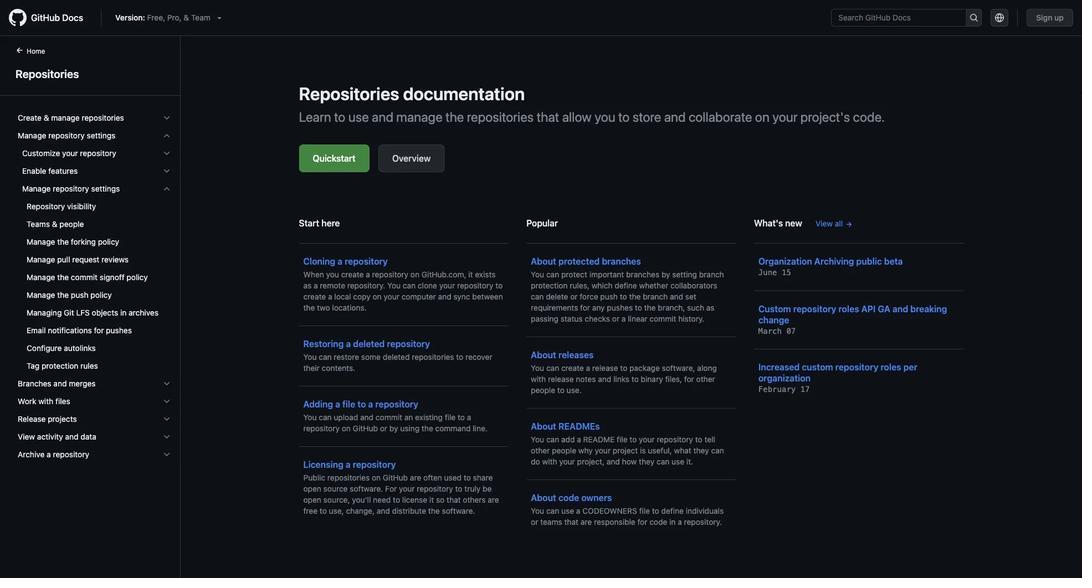 Task type: describe. For each thing, give the bounding box(es) containing it.
repository up computer
[[372, 270, 409, 279]]

and right the store
[[664, 109, 686, 125]]

file up upload at the bottom left
[[343, 399, 355, 410]]

what
[[674, 446, 692, 456]]

triangle down image
[[215, 13, 224, 22]]

1 vertical spatial software.
[[442, 507, 475, 516]]

manage for manage the forking policy link at the left top
[[27, 237, 55, 247]]

organization
[[759, 256, 812, 267]]

that inside about code owners you can use a codeowners file to define individuals or teams that are responsible for code in a repository.
[[564, 518, 579, 527]]

overview link
[[378, 145, 445, 172]]

2 manage repository settings button from the top
[[13, 180, 176, 198]]

signoff
[[100, 273, 125, 282]]

you inside "adding a file to a repository you can upload and commit an existing file to a repository on github or by using the command line."
[[303, 413, 317, 422]]

recover
[[466, 353, 493, 362]]

and inside about releases you can create a release to package software, along with release notes and links to binary files, for other people to use.
[[598, 375, 611, 384]]

1 vertical spatial code
[[650, 518, 667, 527]]

to down for
[[393, 496, 400, 505]]

view for view activity and data
[[18, 433, 35, 442]]

create & manage repositories button
[[13, 109, 176, 127]]

work with files button
[[13, 393, 176, 411]]

sc 9kayk9 0 image for view activity and data
[[162, 433, 171, 442]]

a inside archive a repository dropdown button
[[47, 450, 51, 459]]

clone
[[418, 281, 437, 290]]

your left computer
[[384, 292, 400, 302]]

and inside about protected branches you can protect important branches by setting branch protection rules, which define whether collaborators can delete or force push to the branch and set requirements for any pushes to the branch, such as passing status checks or a linear commit history.
[[670, 292, 683, 302]]

repository up customize your repository
[[48, 131, 85, 140]]

or inside "adding a file to a repository you can upload and commit an existing file to a repository on github or by using the command line."
[[380, 424, 387, 433]]

repositories element
[[0, 45, 181, 578]]

command
[[435, 424, 471, 433]]

your inside dropdown button
[[62, 149, 78, 158]]

repositories inside create & manage repositories dropdown button
[[82, 113, 124, 122]]

policy for manage the push policy
[[91, 291, 112, 300]]

archive a repository
[[18, 450, 89, 459]]

your down readme
[[595, 446, 611, 456]]

sc 9kayk9 0 image for enable features
[[162, 167, 171, 176]]

february
[[759, 385, 796, 394]]

commit inside about protected branches you can protect important branches by setting branch protection rules, which define whether collaborators can delete or force push to the branch and set requirements for any pushes to the branch, such as passing status checks or a linear commit history.
[[650, 315, 676, 324]]

policy for manage the forking policy
[[98, 237, 119, 247]]

tag protection rules link
[[13, 357, 176, 375]]

repository inside the increased custom repository roles per organization february 17
[[836, 362, 879, 373]]

documentation
[[403, 83, 525, 104]]

as inside about protected branches you can protect important branches by setting branch protection rules, which define whether collaborators can delete or force push to the branch and set requirements for any pushes to the branch, such as passing status checks or a linear commit history.
[[707, 303, 715, 313]]

configure autolinks link
[[13, 340, 176, 357]]

checks
[[585, 315, 610, 324]]

sc 9kayk9 0 image for archive a repository
[[162, 451, 171, 459]]

repositories for repositories
[[16, 67, 79, 80]]

to up project
[[630, 435, 637, 444]]

code.
[[853, 109, 885, 125]]

on up clone
[[411, 270, 420, 279]]

manage for manage the push policy link
[[27, 291, 55, 300]]

manage the forking policy
[[27, 237, 119, 247]]

manage repository settings element for second manage repository settings dropdown button from the bottom of the repositories element
[[9, 145, 180, 375]]

to down used in the left of the page
[[455, 485, 463, 494]]

to up linear
[[635, 303, 642, 313]]

and inside view activity and data 'dropdown button'
[[65, 433, 78, 442]]

force
[[580, 292, 598, 302]]

manage the commit signoff policy link
[[13, 269, 176, 287]]

0 vertical spatial release
[[592, 364, 618, 373]]

version:
[[115, 13, 145, 22]]

protection inside repositories element
[[42, 362, 78, 371]]

february 17 element
[[759, 385, 810, 394]]

customize
[[22, 149, 60, 158]]

repositories inside restoring a deleted repository you can restore some deleted repositories to recover their contents.
[[412, 353, 454, 362]]

on inside "adding a file to a repository you can upload and commit an existing file to a repository on github or by using the command line."
[[342, 424, 351, 433]]

or down rules,
[[570, 292, 578, 302]]

protection inside about protected branches you can protect important branches by setting branch protection rules, which define whether collaborators can delete or force push to the branch and set requirements for any pushes to the branch, such as passing status checks or a linear commit history.
[[531, 281, 568, 290]]

cloning a repository when you create a repository on github.com, it exists as a remote repository. you can clone your repository to create a local copy on your computer and sync between the two locations.
[[303, 256, 503, 313]]

for inside about protected branches you can protect important branches by setting branch protection rules, which define whether collaborators can delete or force push to the branch and set requirements for any pushes to the branch, such as passing status checks or a linear commit history.
[[580, 303, 590, 313]]

start
[[299, 218, 319, 229]]

repository
[[27, 202, 65, 211]]

repositories link
[[13, 65, 167, 82]]

to left the store
[[619, 109, 630, 125]]

1 horizontal spatial they
[[694, 446, 709, 456]]

by inside about protected branches you can protect important branches by setting branch protection rules, which define whether collaborators can delete or force push to the branch and set requirements for any pushes to the branch, such as passing status checks or a linear commit history.
[[662, 270, 670, 279]]

source
[[323, 485, 348, 494]]

work with files
[[18, 397, 70, 406]]

allow
[[562, 109, 592, 125]]

a inside restoring a deleted repository you can restore some deleted repositories to recover their contents.
[[346, 339, 351, 349]]

team
[[191, 13, 211, 22]]

lfs
[[76, 308, 90, 318]]

1 vertical spatial they
[[639, 458, 655, 467]]

project,
[[577, 458, 605, 467]]

requirements
[[531, 303, 578, 313]]

0 vertical spatial branches
[[602, 256, 641, 267]]

change,
[[346, 507, 375, 516]]

0 vertical spatial create
[[341, 270, 364, 279]]

people inside the about readmes you can add a readme file to your repository to tell other people why your project is useful, what they can do with your project, and how they can use it.
[[552, 446, 576, 456]]

teams
[[541, 518, 562, 527]]

1 vertical spatial deleted
[[383, 353, 410, 362]]

enable features
[[22, 167, 78, 176]]

repository down features
[[53, 184, 89, 193]]

1 horizontal spatial are
[[488, 496, 499, 505]]

manage pull request reviews link
[[13, 251, 176, 269]]

start here
[[299, 218, 340, 229]]

notifications
[[48, 326, 92, 335]]

1 vertical spatial settings
[[91, 184, 120, 193]]

0 vertical spatial github
[[31, 12, 60, 23]]

0 horizontal spatial code
[[559, 493, 579, 504]]

your down github.com, on the top of page
[[439, 281, 455, 290]]

1 vertical spatial branch
[[643, 292, 668, 302]]

releases
[[559, 350, 594, 361]]

to up links
[[620, 364, 628, 373]]

and inside the cloning a repository when you create a repository on github.com, it exists as a remote repository. you can clone your repository to create a local copy on your computer and sync between the two locations.
[[438, 292, 452, 302]]

a inside the about readmes you can add a readme file to your repository to tell other people why your project is useful, what they can do with your project, and how they can use it.
[[577, 435, 581, 444]]

repository inside "custom repository roles api ga and breaking change march 07"
[[793, 304, 837, 314]]

home
[[27, 47, 45, 55]]

to inside the cloning a repository when you create a repository on github.com, it exists as a remote repository. you can clone your repository to create a local copy on your computer and sync between the two locations.
[[496, 281, 503, 290]]

0 vertical spatial are
[[410, 474, 421, 483]]

manage the push policy
[[27, 291, 112, 300]]

with inside the about readmes you can add a readme file to your repository to tell other people why your project is useful, what they can do with your project, and how they can use it.
[[542, 458, 557, 467]]

for inside about code owners you can use a codeowners file to define individuals or teams that are responsible for code in a repository.
[[638, 518, 648, 527]]

locations.
[[332, 303, 367, 313]]

define inside about code owners you can use a codeowners file to define individuals or teams that are responsible for code in a repository.
[[662, 507, 684, 516]]

repository up copy
[[345, 256, 388, 267]]

file inside about code owners you can use a codeowners file to define individuals or teams that are responsible for code in a repository.
[[639, 507, 650, 516]]

can left the protect
[[546, 270, 559, 279]]

repository up enable features dropdown button
[[80, 149, 116, 158]]

to up upload at the bottom left
[[358, 399, 366, 410]]

about for about releases
[[531, 350, 556, 361]]

define inside about protected branches you can protect important branches by setting branch protection rules, which define whether collaborators can delete or force push to the branch and set requirements for any pushes to the branch, such as passing status checks or a linear commit history.
[[615, 281, 637, 290]]

manage down create
[[18, 131, 46, 140]]

1 manage repository settings button from the top
[[13, 127, 176, 145]]

sc 9kayk9 0 image for files
[[162, 397, 171, 406]]

0 vertical spatial settings
[[87, 131, 115, 140]]

their
[[303, 364, 320, 373]]

and inside "custom repository roles api ga and breaking change march 07"
[[893, 304, 909, 314]]

share
[[473, 474, 493, 483]]

your inside repositories documentation learn to use and manage the repositories that allow you to store and collaborate on your project's code.
[[773, 109, 798, 125]]

manage inside dropdown button
[[51, 113, 80, 122]]

archives
[[129, 308, 158, 318]]

which
[[592, 281, 613, 290]]

to down the important at the right top of page
[[620, 292, 627, 302]]

per
[[904, 362, 918, 373]]

march 07 element
[[759, 327, 796, 336]]

set
[[685, 292, 697, 302]]

you inside about code owners you can use a codeowners file to define individuals or teams that are responsible for code in a repository.
[[531, 507, 544, 516]]

view for view all
[[816, 219, 833, 228]]

and up overview
[[372, 109, 393, 125]]

other inside the about readmes you can add a readme file to your repository to tell other people why your project is useful, what they can do with your project, and how they can use it.
[[531, 446, 550, 456]]

on right copy
[[373, 292, 382, 302]]

manage repository settings for second manage repository settings dropdown button from the bottom of the repositories element
[[18, 131, 115, 140]]

repository visibility
[[27, 202, 96, 211]]

license
[[402, 496, 427, 505]]

the down whether
[[629, 292, 641, 302]]

configure autolinks
[[27, 344, 96, 353]]

can left delete
[[531, 292, 544, 302]]

march
[[759, 327, 782, 336]]

how
[[622, 458, 637, 467]]

passing
[[531, 315, 559, 324]]

for inside about releases you can create a release to package software, along with release notes and links to binary files, for other people to use.
[[684, 375, 694, 384]]

use inside about code owners you can use a codeowners file to define individuals or teams that are responsible for code in a repository.
[[561, 507, 574, 516]]

create & manage repositories
[[18, 113, 124, 122]]

github inside licensing a repository public repositories on github are often used to share open source software. for your repository to truly be open source, you'll need to license it so that others are free to use, change, and distribute the software.
[[383, 474, 408, 483]]

you inside repositories documentation learn to use and manage the repositories that allow you to store and collaborate on your project's code.
[[595, 109, 616, 125]]

about for about protected branches
[[531, 256, 556, 267]]

line.
[[473, 424, 488, 433]]

manage the forking policy link
[[13, 233, 176, 251]]

sc 9kayk9 0 image for release projects
[[162, 415, 171, 424]]

can inside about code owners you can use a codeowners file to define individuals or teams that are responsible for code in a repository.
[[546, 507, 559, 516]]

view all link
[[816, 218, 853, 230]]

push inside about protected branches you can protect important branches by setting branch protection rules, which define whether collaborators can delete or force push to the branch and set requirements for any pushes to the branch, such as passing status checks or a linear commit history.
[[600, 292, 618, 302]]

it inside the cloning a repository when you create a repository on github.com, it exists as a remote repository. you can clone your repository to create a local copy on your computer and sync between the two locations.
[[469, 270, 473, 279]]

repository down the "exists"
[[457, 281, 494, 290]]

branches and merges button
[[13, 375, 176, 393]]

you'll
[[352, 496, 371, 505]]

roles inside the increased custom repository roles per organization february 17
[[881, 362, 902, 373]]

organization archiving public beta june 15
[[759, 256, 903, 277]]

1 vertical spatial release
[[548, 375, 574, 384]]

the inside repositories documentation learn to use and manage the repositories that allow you to store and collaborate on your project's code.
[[446, 109, 464, 125]]

some
[[361, 353, 381, 362]]

you inside the about readmes you can add a readme file to your repository to tell other people why your project is useful, what they can do with your project, and how they can use it.
[[531, 435, 544, 444]]

sc 9kayk9 0 image for create & manage repositories
[[162, 114, 171, 122]]

manage inside repositories documentation learn to use and manage the repositories that allow you to store and collaborate on your project's code.
[[396, 109, 443, 125]]

free,
[[147, 13, 165, 22]]

use inside repositories documentation learn to use and manage the repositories that allow you to store and collaborate on your project's code.
[[348, 109, 369, 125]]

to right links
[[632, 375, 639, 384]]

adding a file to a repository you can upload and commit an existing file to a repository on github or by using the command line.
[[303, 399, 488, 433]]

repository. inside the cloning a repository when you create a repository on github.com, it exists as a remote repository. you can clone your repository to create a local copy on your computer and sync between the two locations.
[[347, 281, 385, 290]]

2 horizontal spatial &
[[184, 13, 189, 22]]

tag
[[27, 362, 39, 371]]

the down pull
[[57, 273, 69, 282]]

to right free
[[320, 507, 327, 516]]

repository down view activity and data
[[53, 450, 89, 459]]

your up is
[[639, 435, 655, 444]]

people inside about releases you can create a release to package software, along with release notes and links to binary files, for other people to use.
[[531, 386, 555, 395]]

a inside about releases you can create a release to package software, along with release notes and links to binary files, for other people to use.
[[586, 364, 590, 373]]

restore
[[334, 353, 359, 362]]

manage down enable
[[22, 184, 51, 193]]

you inside the cloning a repository when you create a repository on github.com, it exists as a remote repository. you can clone your repository to create a local copy on your computer and sync between the two locations.
[[387, 281, 401, 290]]

forking
[[71, 237, 96, 247]]

reviews
[[102, 255, 129, 264]]

quickstart
[[313, 153, 356, 164]]

why
[[579, 446, 593, 456]]

file inside the about readmes you can add a readme file to your repository to tell other people why your project is useful, what they can do with your project, and how they can use it.
[[617, 435, 628, 444]]

your down add
[[559, 458, 575, 467]]

cloning
[[303, 256, 335, 267]]

can inside "adding a file to a repository you can upload and commit an existing file to a repository on github or by using the command line."
[[319, 413, 332, 422]]

manage repository settings element for create & manage repositories dropdown button
[[9, 127, 180, 375]]

overview
[[392, 153, 431, 164]]

linear
[[628, 315, 648, 324]]

1 vertical spatial branches
[[626, 270, 660, 279]]

can down useful,
[[657, 458, 670, 467]]

the up pull
[[57, 237, 69, 247]]

on inside repositories documentation learn to use and manage the repositories that allow you to store and collaborate on your project's code.
[[755, 109, 770, 125]]

roles inside "custom repository roles api ga and breaking change march 07"
[[839, 304, 859, 314]]

exists
[[475, 270, 496, 279]]

file up command on the bottom left
[[445, 413, 456, 422]]

repository up for
[[353, 460, 396, 470]]

to inside about code owners you can use a codeowners file to define individuals or teams that are responsible for code in a repository.
[[652, 507, 659, 516]]



Task type: locate. For each thing, give the bounding box(es) containing it.
sc 9kayk9 0 image inside work with files dropdown button
[[162, 397, 171, 406]]

protection
[[531, 281, 568, 290], [42, 362, 78, 371]]

0 horizontal spatial they
[[639, 458, 655, 467]]

github left docs
[[31, 12, 60, 23]]

and left sync
[[438, 292, 452, 302]]

0 vertical spatial branch
[[699, 270, 724, 279]]

can down adding
[[319, 413, 332, 422]]

select language: current language is english image
[[996, 13, 1004, 22]]

0 horizontal spatial github
[[31, 12, 60, 23]]

2 manage repository settings element from the top
[[9, 145, 180, 375]]

are down codeowners
[[581, 518, 592, 527]]

1 vertical spatial define
[[662, 507, 684, 516]]

codeowners
[[583, 507, 637, 516]]

0 horizontal spatial it
[[429, 496, 434, 505]]

that left allow
[[537, 109, 559, 125]]

about for about readmes
[[531, 421, 556, 432]]

1 horizontal spatial code
[[650, 518, 667, 527]]

or right checks
[[612, 315, 620, 324]]

features
[[48, 167, 78, 176]]

rules
[[80, 362, 98, 371]]

public
[[303, 474, 325, 483]]

2 horizontal spatial github
[[383, 474, 408, 483]]

a inside licensing a repository public repositories on github are often used to share open source software. for your repository to truly be open source, you'll need to license it so that others are free to use, change, and distribute the software.
[[346, 460, 351, 470]]

your up license
[[399, 485, 415, 494]]

manage repository settings element
[[9, 127, 180, 375], [9, 145, 180, 375], [9, 180, 180, 375], [9, 198, 180, 375]]

policy up reviews
[[98, 237, 119, 247]]

search image
[[970, 13, 979, 22]]

managing git lfs objects in archives
[[27, 308, 158, 318]]

1 vertical spatial repositories
[[299, 83, 399, 104]]

2 horizontal spatial use
[[672, 458, 685, 467]]

1 manage repository settings element from the top
[[9, 127, 180, 375]]

individuals
[[686, 507, 724, 516]]

0 vertical spatial protection
[[531, 281, 568, 290]]

can down restoring
[[319, 353, 332, 362]]

about left 'readmes' at the bottom right of the page
[[531, 421, 556, 432]]

any
[[592, 303, 605, 313]]

1 vertical spatial other
[[531, 446, 550, 456]]

0 horizontal spatial by
[[390, 424, 398, 433]]

about code owners you can use a codeowners file to define individuals or teams that are responsible for code in a repository.
[[531, 493, 724, 527]]

1 horizontal spatial repositories
[[299, 83, 399, 104]]

about inside about protected branches you can protect important branches by setting branch protection rules, which define whether collaborators can delete or force push to the branch and set requirements for any pushes to the branch, such as passing status checks or a linear commit history.
[[531, 256, 556, 267]]

about left protected in the right of the page
[[531, 256, 556, 267]]

open up free
[[303, 496, 321, 505]]

to left recover
[[456, 353, 464, 362]]

you inside about releases you can create a release to package software, along with release notes and links to binary files, for other people to use.
[[531, 364, 544, 373]]

in inside about code owners you can use a codeowners file to define individuals or teams that are responsible for code in a repository.
[[670, 518, 676, 527]]

can down tell
[[711, 446, 724, 456]]

by inside "adding a file to a repository you can upload and commit an existing file to a repository on github or by using the command line."
[[390, 424, 398, 433]]

manage repository settings element containing customize your repository
[[9, 145, 180, 375]]

that inside licensing a repository public repositories on github are often used to share open source software. for your repository to truly be open source, you'll need to license it so that others are free to use, change, and distribute the software.
[[447, 496, 461, 505]]

use left it.
[[672, 458, 685, 467]]

objects
[[92, 308, 118, 318]]

2 about from the top
[[531, 350, 556, 361]]

for down force
[[580, 303, 590, 313]]

repositories inside licensing a repository public repositories on github are often used to share open source software. for your repository to truly be open source, you'll need to license it so that others are free to use, change, and distribute the software.
[[327, 474, 370, 483]]

0 horizontal spatial branch
[[643, 292, 668, 302]]

0 vertical spatial commit
[[71, 273, 98, 282]]

0 vertical spatial manage repository settings
[[18, 131, 115, 140]]

it left so
[[429, 496, 434, 505]]

1 vertical spatial you
[[326, 270, 339, 279]]

about left 'releases'
[[531, 350, 556, 361]]

1 horizontal spatial roles
[[881, 362, 902, 373]]

1 vertical spatial roles
[[881, 362, 902, 373]]

sc 9kayk9 0 image inside the customize your repository dropdown button
[[162, 149, 171, 158]]

0 vertical spatial repositories
[[16, 67, 79, 80]]

1 sc 9kayk9 0 image from the top
[[162, 149, 171, 158]]

can inside restoring a deleted repository you can restore some deleted repositories to recover their contents.
[[319, 353, 332, 362]]

repository. up copy
[[347, 281, 385, 290]]

pushes inside manage repository settings element
[[106, 326, 132, 335]]

sc 9kayk9 0 image for repository
[[162, 149, 171, 158]]

repository down often
[[417, 485, 453, 494]]

and down need
[[377, 507, 390, 516]]

1 horizontal spatial by
[[662, 270, 670, 279]]

to up truly
[[464, 474, 471, 483]]

manage repository settings element containing repository visibility
[[9, 198, 180, 375]]

0 horizontal spatial protection
[[42, 362, 78, 371]]

the up linear
[[644, 303, 656, 313]]

used
[[444, 474, 462, 483]]

on inside licensing a repository public repositories on github are often used to share open source software. for your repository to truly be open source, you'll need to license it so that others are free to use, change, and distribute the software.
[[372, 474, 381, 483]]

the inside "adding a file to a repository you can upload and commit an existing file to a repository on github or by using the command line."
[[422, 424, 433, 433]]

about releases you can create a release to package software, along with release notes and links to binary files, for other people to use.
[[531, 350, 717, 395]]

2 sc 9kayk9 0 image from the top
[[162, 131, 171, 140]]

repositories documentation learn to use and manage the repositories that allow you to store and collaborate on your project's code.
[[299, 83, 885, 125]]

sc 9kayk9 0 image
[[162, 114, 171, 122], [162, 131, 171, 140], [162, 167, 171, 176], [162, 415, 171, 424], [162, 433, 171, 442], [162, 451, 171, 459]]

when
[[303, 270, 324, 279]]

1 vertical spatial in
[[670, 518, 676, 527]]

2 horizontal spatial create
[[561, 364, 584, 373]]

0 vertical spatial manage repository settings button
[[13, 127, 176, 145]]

home link
[[11, 46, 63, 57]]

or inside about code owners you can use a codeowners file to define individuals or teams that are responsible for code in a repository.
[[531, 518, 538, 527]]

0 vertical spatial as
[[303, 281, 312, 290]]

teams & people
[[27, 220, 84, 229]]

5 sc 9kayk9 0 image from the top
[[162, 433, 171, 442]]

1 vertical spatial policy
[[127, 273, 148, 282]]

links
[[614, 375, 630, 384]]

repositories up learn
[[299, 83, 399, 104]]

along
[[697, 364, 717, 373]]

pushes inside about protected branches you can protect important branches by setting branch protection rules, which define whether collaborators can delete or force push to the branch and set requirements for any pushes to the branch, such as passing status checks or a linear commit history.
[[607, 303, 633, 313]]

projects
[[48, 415, 77, 424]]

file up project
[[617, 435, 628, 444]]

with inside about releases you can create a release to package software, along with release notes and links to binary files, for other people to use.
[[531, 375, 546, 384]]

0 horizontal spatial create
[[303, 292, 326, 302]]

history.
[[679, 315, 705, 324]]

1 open from the top
[[303, 485, 321, 494]]

the inside licensing a repository public repositories on github are often used to share open source software. for your repository to truly be open source, you'll need to license it so that others are free to use, change, and distribute the software.
[[428, 507, 440, 516]]

push down which
[[600, 292, 618, 302]]

0 vertical spatial you
[[595, 109, 616, 125]]

1 vertical spatial are
[[488, 496, 499, 505]]

2 horizontal spatial are
[[581, 518, 592, 527]]

to left tell
[[695, 435, 703, 444]]

3 manage repository settings element from the top
[[9, 180, 180, 375]]

free
[[303, 507, 318, 516]]

the inside the cloning a repository when you create a repository on github.com, it exists as a remote repository. you can clone your repository to create a local copy on your computer and sync between the two locations.
[[303, 303, 315, 313]]

github up for
[[383, 474, 408, 483]]

people up manage the forking policy
[[60, 220, 84, 229]]

on down upload at the bottom left
[[342, 424, 351, 433]]

2 sc 9kayk9 0 image from the top
[[162, 185, 171, 193]]

readme
[[583, 435, 615, 444]]

1 about from the top
[[531, 256, 556, 267]]

and right ga
[[893, 304, 909, 314]]

pull
[[57, 255, 70, 264]]

0 vertical spatial pushes
[[607, 303, 633, 313]]

you up remote
[[326, 270, 339, 279]]

source,
[[323, 496, 350, 505]]

view left all
[[816, 219, 833, 228]]

you up "teams"
[[531, 507, 544, 516]]

can down 'releases'
[[546, 364, 559, 373]]

manage
[[396, 109, 443, 125], [51, 113, 80, 122]]

open down "public"
[[303, 485, 321, 494]]

0 horizontal spatial manage
[[51, 113, 80, 122]]

your inside licensing a repository public repositories on github are often used to share open source software. for your repository to truly be open source, you'll need to license it so that others are free to use, change, and distribute the software.
[[399, 485, 415, 494]]

release up links
[[592, 364, 618, 373]]

1 horizontal spatial repository.
[[684, 518, 722, 527]]

release projects
[[18, 415, 77, 424]]

0 horizontal spatial repository.
[[347, 281, 385, 290]]

github down upload at the bottom left
[[353, 424, 378, 433]]

use inside the about readmes you can add a readme file to your repository to tell other people why your project is useful, what they can do with your project, and how they can use it.
[[672, 458, 685, 467]]

use up "teams"
[[561, 507, 574, 516]]

2 vertical spatial github
[[383, 474, 408, 483]]

here
[[322, 218, 340, 229]]

1 horizontal spatial that
[[537, 109, 559, 125]]

for inside manage repository settings element
[[94, 326, 104, 335]]

use,
[[329, 507, 344, 516]]

6 sc 9kayk9 0 image from the top
[[162, 451, 171, 459]]

commit inside the manage the commit signoff policy link
[[71, 273, 98, 282]]

and up branch,
[[670, 292, 683, 302]]

code
[[559, 493, 579, 504], [650, 518, 667, 527]]

4 sc 9kayk9 0 image from the top
[[162, 397, 171, 406]]

1 horizontal spatial commit
[[376, 413, 402, 422]]

1 vertical spatial commit
[[650, 315, 676, 324]]

and inside "branches and merges" dropdown button
[[53, 379, 67, 389]]

can inside about releases you can create a release to package software, along with release notes and links to binary files, for other people to use.
[[546, 364, 559, 373]]

0 horizontal spatial define
[[615, 281, 637, 290]]

1 vertical spatial github
[[353, 424, 378, 433]]

2 horizontal spatial that
[[564, 518, 579, 527]]

sc 9kayk9 0 image inside create & manage repositories dropdown button
[[162, 114, 171, 122]]

your left project's
[[773, 109, 798, 125]]

that
[[537, 109, 559, 125], [447, 496, 461, 505], [564, 518, 579, 527]]

create up two
[[303, 292, 326, 302]]

and inside licensing a repository public repositories on github are often used to share open source software. for your repository to truly be open source, you'll need to license it so that others are free to use, change, and distribute the software.
[[377, 507, 390, 516]]

3 sc 9kayk9 0 image from the top
[[162, 380, 171, 389]]

remote
[[320, 281, 345, 290]]

archiving
[[815, 256, 854, 267]]

other inside about releases you can create a release to package software, along with release notes and links to binary files, for other people to use.
[[696, 375, 715, 384]]

need
[[373, 496, 391, 505]]

readmes
[[559, 421, 600, 432]]

often
[[423, 474, 442, 483]]

commit inside "adding a file to a repository you can upload and commit an existing file to a repository on github or by using the command line."
[[376, 413, 402, 422]]

release projects button
[[13, 411, 176, 428]]

& for teams & people
[[52, 220, 57, 229]]

sc 9kayk9 0 image for settings
[[162, 185, 171, 193]]

as inside the cloning a repository when you create a repository on github.com, it exists as a remote repository. you can clone your repository to create a local copy on your computer and sync between the two locations.
[[303, 281, 312, 290]]

collaborators
[[671, 281, 718, 290]]

0 vertical spatial by
[[662, 270, 670, 279]]

on
[[755, 109, 770, 125], [411, 270, 420, 279], [373, 292, 382, 302], [342, 424, 351, 433], [372, 474, 381, 483]]

settings down create & manage repositories dropdown button
[[87, 131, 115, 140]]

teams
[[27, 220, 50, 229]]

sc 9kayk9 0 image for merges
[[162, 380, 171, 389]]

0 vertical spatial deleted
[[353, 339, 385, 349]]

repository
[[48, 131, 85, 140], [80, 149, 116, 158], [53, 184, 89, 193], [345, 256, 388, 267], [372, 270, 409, 279], [457, 281, 494, 290], [793, 304, 837, 314], [387, 339, 430, 349], [836, 362, 879, 373], [375, 399, 419, 410], [303, 424, 340, 433], [657, 435, 693, 444], [53, 450, 89, 459], [353, 460, 396, 470], [417, 485, 453, 494]]

1 vertical spatial manage repository settings button
[[13, 180, 176, 198]]

rules,
[[570, 281, 590, 290]]

request
[[72, 255, 99, 264]]

protection down configure autolinks
[[42, 362, 78, 371]]

people inside manage repository settings element
[[60, 220, 84, 229]]

email notifications for pushes
[[27, 326, 132, 335]]

and inside the about readmes you can add a readme file to your repository to tell other people why your project is useful, what they can do with your project, and how they can use it.
[[607, 458, 620, 467]]

0 vertical spatial repository.
[[347, 281, 385, 290]]

1 vertical spatial that
[[447, 496, 461, 505]]

for down managing git lfs objects in archives link
[[94, 326, 104, 335]]

you left the protect
[[531, 270, 544, 279]]

push
[[71, 291, 88, 300], [600, 292, 618, 302]]

june 15 element
[[759, 268, 791, 277]]

new
[[785, 218, 803, 229]]

1 horizontal spatial define
[[662, 507, 684, 516]]

by left using
[[390, 424, 398, 433]]

2 vertical spatial use
[[561, 507, 574, 516]]

a inside about protected branches you can protect important branches by setting branch protection rules, which define whether collaborators can delete or force push to the branch and set requirements for any pushes to the branch, such as passing status checks or a linear commit history.
[[622, 315, 626, 324]]

1 horizontal spatial manage
[[396, 109, 443, 125]]

1 horizontal spatial &
[[52, 220, 57, 229]]

repositories left recover
[[412, 353, 454, 362]]

can up computer
[[403, 281, 416, 290]]

repository down adding
[[303, 424, 340, 433]]

between
[[472, 292, 503, 302]]

manage left pull
[[27, 255, 55, 264]]

push up lfs
[[71, 291, 88, 300]]

manage repository settings down features
[[22, 184, 120, 193]]

1 horizontal spatial release
[[592, 364, 618, 373]]

release
[[592, 364, 618, 373], [548, 375, 574, 384]]

distribute
[[392, 507, 426, 516]]

branch
[[699, 270, 724, 279], [643, 292, 668, 302]]

repositories down documentation
[[467, 109, 534, 125]]

software. up you'll
[[350, 485, 383, 494]]

0 horizontal spatial repositories
[[16, 67, 79, 80]]

0 horizontal spatial push
[[71, 291, 88, 300]]

repository down computer
[[387, 339, 430, 349]]

to right learn
[[334, 109, 345, 125]]

you down passing on the bottom
[[531, 364, 544, 373]]

view up archive
[[18, 433, 35, 442]]

repository. inside about code owners you can use a codeowners file to define individuals or teams that are responsible for code in a repository.
[[684, 518, 722, 527]]

manage for manage pull request reviews 'link'
[[27, 255, 55, 264]]

it.
[[687, 458, 693, 467]]

can left add
[[546, 435, 559, 444]]

1 horizontal spatial as
[[707, 303, 715, 313]]

autolinks
[[64, 344, 96, 353]]

& inside teams & people link
[[52, 220, 57, 229]]

1 horizontal spatial in
[[670, 518, 676, 527]]

with left files
[[38, 397, 53, 406]]

beta
[[884, 256, 903, 267]]

create
[[341, 270, 364, 279], [303, 292, 326, 302], [561, 364, 584, 373]]

protected
[[559, 256, 600, 267]]

sign up link
[[1027, 9, 1074, 27]]

0 vertical spatial that
[[537, 109, 559, 125]]

pushes
[[607, 303, 633, 313], [106, 326, 132, 335]]

2 vertical spatial create
[[561, 364, 584, 373]]

code right responsible
[[650, 518, 667, 527]]

with inside dropdown button
[[38, 397, 53, 406]]

2 vertical spatial with
[[542, 458, 557, 467]]

1 horizontal spatial pushes
[[607, 303, 633, 313]]

licensing
[[303, 460, 344, 470]]

about inside about releases you can create a release to package software, along with release notes and links to binary files, for other people to use.
[[531, 350, 556, 361]]

release up use.
[[548, 375, 574, 384]]

& for create & manage repositories
[[44, 113, 49, 122]]

1 vertical spatial it
[[429, 496, 434, 505]]

repository inside the about readmes you can add a readme file to your repository to tell other people why your project is useful, what they can do with your project, and how they can use it.
[[657, 435, 693, 444]]

file
[[343, 399, 355, 410], [445, 413, 456, 422], [617, 435, 628, 444], [639, 507, 650, 516]]

& right create
[[44, 113, 49, 122]]

1 horizontal spatial branch
[[699, 270, 724, 279]]

for down software,
[[684, 375, 694, 384]]

that inside repositories documentation learn to use and manage the repositories that allow you to store and collaborate on your project's code.
[[537, 109, 559, 125]]

1 horizontal spatial view
[[816, 219, 833, 228]]

manage repository settings for 2nd manage repository settings dropdown button from the top
[[22, 184, 120, 193]]

to inside restoring a deleted repository you can restore some deleted repositories to recover their contents.
[[456, 353, 464, 362]]

repository right the custom
[[836, 362, 879, 373]]

people
[[60, 220, 84, 229], [531, 386, 555, 395], [552, 446, 576, 456]]

it inside licensing a repository public repositories on github are often used to share open source software. for your repository to truly be open source, you'll need to license it so that others are free to use, change, and distribute the software.
[[429, 496, 434, 505]]

sc 9kayk9 0 image inside release projects dropdown button
[[162, 415, 171, 424]]

repository inside restoring a deleted repository you can restore some deleted repositories to recover their contents.
[[387, 339, 430, 349]]

0 vertical spatial with
[[531, 375, 546, 384]]

add
[[561, 435, 575, 444]]

docs
[[62, 12, 83, 23]]

sc 9kayk9 0 image
[[162, 149, 171, 158], [162, 185, 171, 193], [162, 380, 171, 389], [162, 397, 171, 406]]

0 vertical spatial open
[[303, 485, 321, 494]]

repositories up source
[[327, 474, 370, 483]]

repositories inside repositories documentation learn to use and manage the repositories that allow you to store and collaborate on your project's code.
[[467, 109, 534, 125]]

sc 9kayk9 0 image inside archive a repository dropdown button
[[162, 451, 171, 459]]

view activity and data button
[[13, 428, 176, 446]]

important
[[590, 270, 624, 279]]

0 vertical spatial use
[[348, 109, 369, 125]]

1 horizontal spatial it
[[469, 270, 473, 279]]

the up git
[[57, 291, 69, 300]]

customize your repository button
[[13, 145, 176, 162]]

about up "teams"
[[531, 493, 556, 504]]

repository visibility link
[[13, 198, 176, 216]]

manage down teams
[[27, 237, 55, 247]]

1 horizontal spatial push
[[600, 292, 618, 302]]

policy up the objects
[[91, 291, 112, 300]]

customize your repository
[[22, 149, 116, 158]]

1 sc 9kayk9 0 image from the top
[[162, 114, 171, 122]]

what's new
[[754, 218, 803, 229]]

for
[[385, 485, 397, 494]]

0 vertical spatial code
[[559, 493, 579, 504]]

the down "existing"
[[422, 424, 433, 433]]

2 vertical spatial that
[[564, 518, 579, 527]]

1 vertical spatial manage repository settings
[[22, 184, 120, 193]]

manage repository settings button
[[13, 127, 176, 145], [13, 180, 176, 198]]

3 about from the top
[[531, 421, 556, 432]]

they down is
[[639, 458, 655, 467]]

can inside the cloning a repository when you create a repository on github.com, it exists as a remote repository. you can clone your repository to create a local copy on your computer and sync between the two locations.
[[403, 281, 416, 290]]

other up do
[[531, 446, 550, 456]]

custom
[[759, 304, 791, 314]]

do
[[531, 458, 540, 467]]

4 about from the top
[[531, 493, 556, 504]]

status
[[561, 315, 583, 324]]

1 vertical spatial with
[[38, 397, 53, 406]]

0 vertical spatial define
[[615, 281, 637, 290]]

with left notes
[[531, 375, 546, 384]]

0 horizontal spatial as
[[303, 281, 312, 290]]

manage
[[18, 131, 46, 140], [22, 184, 51, 193], [27, 237, 55, 247], [27, 255, 55, 264], [27, 273, 55, 282], [27, 291, 55, 300]]

you inside restoring a deleted repository you can restore some deleted repositories to recover their contents.
[[303, 353, 317, 362]]

0 horizontal spatial are
[[410, 474, 421, 483]]

pro,
[[167, 13, 182, 22]]

quickstart link
[[299, 145, 370, 172]]

0 vertical spatial view
[[816, 219, 833, 228]]

sc 9kayk9 0 image for manage repository settings
[[162, 131, 171, 140]]

2 vertical spatial people
[[552, 446, 576, 456]]

1 vertical spatial by
[[390, 424, 398, 433]]

two
[[317, 303, 330, 313]]

& inside create & manage repositories dropdown button
[[44, 113, 49, 122]]

are inside about code owners you can use a codeowners file to define individuals or teams that are responsible for code in a repository.
[[581, 518, 592, 527]]

1 horizontal spatial use
[[561, 507, 574, 516]]

you inside the cloning a repository when you create a repository on github.com, it exists as a remote repository. you can clone your repository to create a local copy on your computer and sync between the two locations.
[[326, 270, 339, 279]]

repository.
[[347, 281, 385, 290], [684, 518, 722, 527]]

and inside "adding a file to a repository you can upload and commit an existing file to a repository on github or by using the command line."
[[360, 413, 374, 422]]

adding
[[303, 399, 333, 410]]

0 vertical spatial roles
[[839, 304, 859, 314]]

create down 'releases'
[[561, 364, 584, 373]]

view inside 'dropdown button'
[[18, 433, 35, 442]]

to left use.
[[558, 386, 565, 395]]

sync
[[454, 292, 470, 302]]

an
[[404, 413, 413, 422]]

you up do
[[531, 435, 544, 444]]

0 horizontal spatial software.
[[350, 485, 383, 494]]

you inside about protected branches you can protect important branches by setting branch protection rules, which define whether collaborators can delete or force push to the branch and set requirements for any pushes to the branch, such as passing status checks or a linear commit history.
[[531, 270, 544, 279]]

manage for the manage the commit signoff policy link
[[27, 273, 55, 282]]

1 vertical spatial repository.
[[684, 518, 722, 527]]

files
[[55, 397, 70, 406]]

None search field
[[831, 9, 982, 27]]

4 sc 9kayk9 0 image from the top
[[162, 415, 171, 424]]

pushes up linear
[[607, 303, 633, 313]]

0 vertical spatial policy
[[98, 237, 119, 247]]

tell
[[705, 435, 715, 444]]

0 horizontal spatial roles
[[839, 304, 859, 314]]

1 horizontal spatial github
[[353, 424, 378, 433]]

and left how
[[607, 458, 620, 467]]

repositories for repositories documentation learn to use and manage the repositories that allow you to store and collaborate on your project's code.
[[299, 83, 399, 104]]

sign up
[[1037, 13, 1064, 22]]

manage up manage the push policy
[[27, 273, 55, 282]]

data
[[81, 433, 96, 442]]

notes
[[576, 375, 596, 384]]

1 horizontal spatial you
[[595, 109, 616, 125]]

4 manage repository settings element from the top
[[9, 198, 180, 375]]

github inside "adding a file to a repository you can upload and commit an existing file to a repository on github or by using the command line."
[[353, 424, 378, 433]]

2 open from the top
[[303, 496, 321, 505]]

the down documentation
[[446, 109, 464, 125]]

push inside manage repository settings element
[[71, 291, 88, 300]]

0 horizontal spatial use
[[348, 109, 369, 125]]

about for about code owners
[[531, 493, 556, 504]]

3 sc 9kayk9 0 image from the top
[[162, 167, 171, 176]]

use.
[[567, 386, 582, 395]]

0 vertical spatial software.
[[350, 485, 383, 494]]

are left often
[[410, 474, 421, 483]]

to up command on the bottom left
[[458, 413, 465, 422]]

0 vertical spatial &
[[184, 13, 189, 22]]

sign
[[1037, 13, 1053, 22]]

manage up the managing
[[27, 291, 55, 300]]

release
[[18, 415, 46, 424]]

protection up delete
[[531, 281, 568, 290]]

in inside repositories element
[[120, 308, 127, 318]]

manage repository settings element for 2nd manage repository settings dropdown button from the top
[[9, 198, 180, 375]]

repositories inside repositories documentation learn to use and manage the repositories that allow you to store and collaborate on your project's code.
[[299, 83, 399, 104]]

2 vertical spatial are
[[581, 518, 592, 527]]

repository up an
[[375, 399, 419, 410]]

1 vertical spatial pushes
[[106, 326, 132, 335]]

Search GitHub Docs search field
[[832, 9, 966, 26]]



Task type: vqa. For each thing, say whether or not it's contained in the screenshot.
the bottom by
yes



